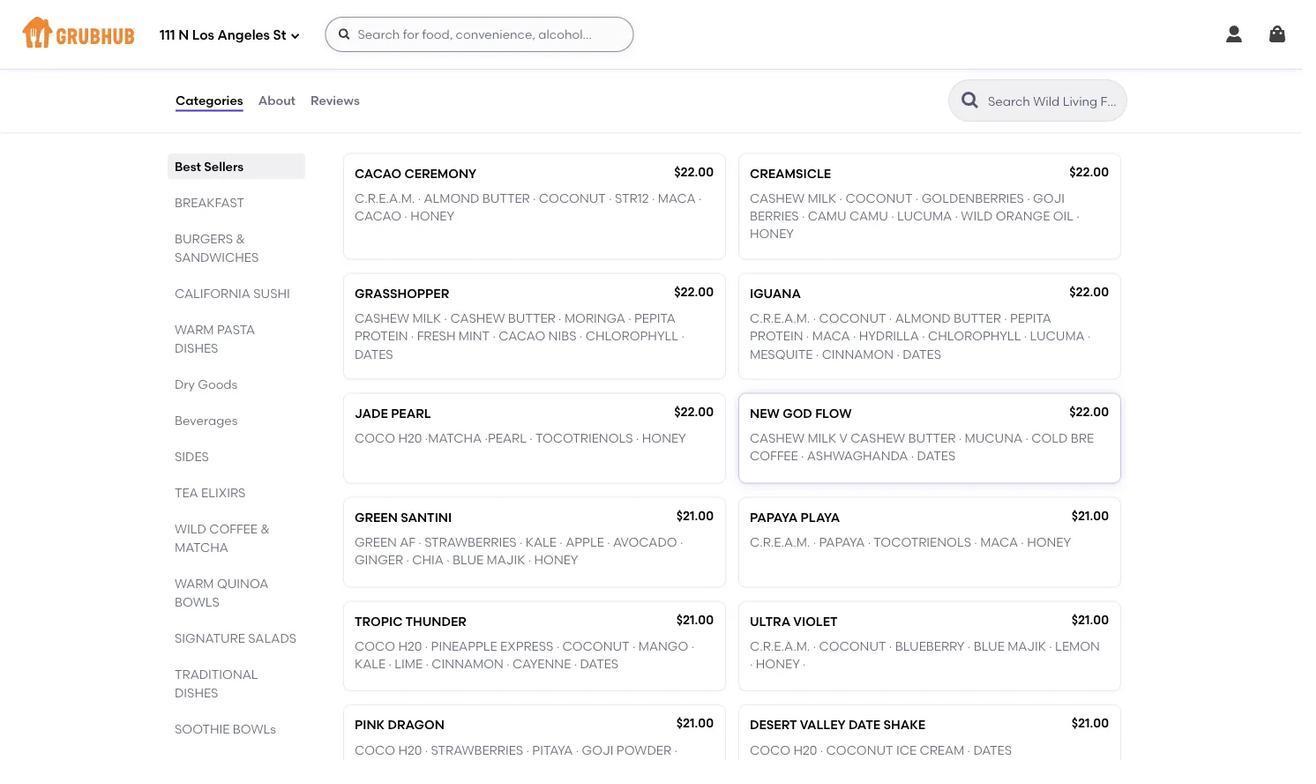 Task type: describe. For each thing, give the bounding box(es) containing it.
$22.00 for c.r.e.a.m. · coconut · almond butter · pepita protein · maca · hydrilla · chlorophyll · lucuma · mesquite · cinnamon · dates
[[1070, 285, 1109, 300]]

cashew milk · coconut · goldenberries · goji berries · camu camu · lucuma · wild orange oil · honey
[[750, 191, 1080, 242]]

soothie
[[175, 722, 230, 737]]

protein inside c.r.e.a.m. · coconut · almond butter · pepita protein · maca · hydrilla · chlorophyll · lucuma · mesquite · cinnamon · dates
[[750, 329, 804, 344]]

& inside 'wild coffee & matcha'
[[261, 522, 270, 537]]

af
[[400, 535, 416, 550]]

$21.00 for coco h20 · pineapple express · coconut · mango · kale · lime · cinnamon · cayenne · dates
[[677, 613, 714, 628]]

coco h20 · coconut ice cream · dates
[[750, 744, 1012, 759]]

bar
[[424, 113, 464, 135]]

lime
[[395, 657, 423, 672]]

$21.00 for c.r.e.a.m. · papaya · tocotrienols · maca · honey
[[1072, 509, 1109, 524]]

oil
[[1053, 209, 1074, 224]]

honey inside cashew milk · coconut · goldenberries · goji berries · camu camu · lucuma · wild orange oil · honey
[[750, 227, 794, 242]]

quinoa
[[217, 576, 269, 591]]

coco for coco h20 · strawberries · pitaya · goji powder ·
[[355, 744, 395, 759]]

green af · strawberries · kale · apple · avocado · ginger · chia · blue majik · honey
[[355, 535, 683, 568]]

maca inside c.r.e.a.m. · coconut · almond butter · pepita protein · maca · hydrilla · chlorophyll · lucuma · mesquite · cinnamon · dates
[[813, 329, 850, 344]]

1 vertical spatial papaya
[[819, 535, 865, 550]]

apple pie button
[[344, 0, 725, 77]]

h20 for valley
[[794, 744, 818, 759]]

orange
[[996, 209, 1051, 224]]

0 horizontal spatial papaya
[[750, 511, 798, 526]]

playa
[[801, 511, 840, 526]]

elixirs
[[201, 485, 246, 500]]

beverages tab
[[175, 411, 298, 430]]

tropic
[[355, 615, 403, 630]]

cashew milk · cashew butter · moringa · pepita protein · fresh mint · cacao nibs · chlorophyll · dates
[[355, 311, 685, 362]]

sushi
[[254, 286, 290, 301]]

h20 for dragon
[[398, 744, 422, 759]]

pasta
[[217, 322, 255, 337]]

0 vertical spatial cacao
[[355, 166, 402, 181]]

iguana
[[750, 286, 801, 301]]

lucuma inside c.r.e.a.m. · coconut · almond butter · pepita protein · maca · hydrilla · chlorophyll · lucuma · mesquite · cinnamon · dates
[[1030, 329, 1085, 344]]

st
[[273, 27, 286, 43]]

·pearl
[[485, 431, 527, 446]]

$21.00 for c.r.e.a.m. · coconut · blueberry ·  blue majik · lemon · honey ·
[[1072, 613, 1109, 628]]

chia
[[412, 553, 444, 568]]

berries
[[750, 209, 799, 224]]

express
[[500, 640, 554, 655]]

n
[[178, 27, 189, 43]]

main navigation navigation
[[0, 0, 1303, 69]]

jade pearl
[[355, 406, 431, 421]]

mesquite
[[750, 347, 813, 362]]

dates right cream
[[974, 744, 1012, 759]]

about button
[[257, 69, 297, 132]]

dry goods tab
[[175, 375, 298, 394]]

goods
[[198, 377, 238, 392]]

coco h20 · pineapple express · coconut · mango · kale · lime · cinnamon · cayenne · dates
[[355, 640, 695, 672]]

ultra
[[750, 615, 791, 630]]

pink dragon
[[355, 719, 445, 734]]

111
[[160, 27, 175, 43]]

warm for warm pasta dishes
[[175, 322, 214, 337]]

$22.00 for cashew milk v cashew butter · mucuna ·  cold bre coffee · ashwaghanda · dates
[[1070, 405, 1109, 420]]

pie
[[398, 9, 417, 24]]

ultra violet
[[750, 615, 838, 630]]

coffee inside cashew milk v cashew butter · mucuna ·  cold bre coffee · ashwaghanda · dates
[[750, 449, 798, 464]]

nibs
[[549, 329, 577, 344]]

search icon image
[[960, 90, 981, 111]]

kale inside coco h20 · pineapple express · coconut · mango · kale · lime · cinnamon · cayenne · dates
[[355, 657, 386, 672]]

h20 for thunder
[[398, 640, 422, 655]]

$21.00 for coco h20 · coconut ice cream · dates
[[1072, 717, 1109, 732]]

mango
[[639, 640, 689, 655]]

honey inside green af · strawberries · kale · apple · avocado · ginger · chia · blue majik · honey
[[534, 553, 578, 568]]

goji for pitaya
[[582, 744, 614, 759]]

sides tab
[[175, 447, 298, 466]]

ginger
[[355, 553, 403, 568]]

goji for goldenberries
[[1033, 191, 1065, 206]]

& inside burgers & sandwiches
[[236, 231, 245, 246]]

dry
[[175, 377, 195, 392]]

1 camu from the left
[[808, 209, 847, 224]]

coconut inside c.r.e.a.m. · coconut · almond butter · pepita protein · maca · hydrilla · chlorophyll · lucuma · mesquite · cinnamon · dates
[[819, 311, 887, 326]]

$22.00 for coco h20 ·matcha ·pearl · tocotrienols · honey
[[674, 405, 714, 420]]

sellers
[[204, 159, 244, 174]]

grasshopper
[[355, 286, 449, 301]]

0 horizontal spatial tocotrienols
[[536, 431, 633, 446]]

about
[[258, 93, 296, 108]]

sides
[[175, 449, 209, 464]]

c.r.e.a.m. · coconut · blueberry ·  blue majik · lemon · honey ·
[[750, 640, 1100, 672]]

desert valley date shake
[[750, 719, 926, 734]]

coco h20 ·matcha ·pearl · tocotrienols · honey
[[355, 431, 686, 446]]

reviews button
[[310, 69, 361, 132]]

matcha
[[175, 540, 229, 555]]

categories button
[[175, 69, 244, 132]]

warm quinoa bowls tab
[[175, 575, 298, 612]]

warm pasta dishes
[[175, 322, 255, 356]]

coco for coco h20 · coconut ice cream · dates
[[750, 744, 791, 759]]

remedy bar
[[341, 113, 464, 135]]

bowls
[[175, 595, 220, 610]]

thunder
[[405, 615, 467, 630]]

coconut inside cashew milk · coconut · goldenberries · goji berries · camu camu · lucuma · wild orange oil · honey
[[846, 191, 913, 206]]

warm pasta dishes tab
[[175, 320, 298, 357]]

california
[[175, 286, 251, 301]]

hydrilla
[[859, 329, 920, 344]]

pineapple
[[431, 640, 498, 655]]

ashwaghanda
[[807, 449, 909, 464]]

cacao inside c.r.e.a.m. · almond butter · coconut · str12 · maca · cacao · honey
[[355, 209, 402, 224]]

v
[[840, 431, 848, 446]]

ice
[[897, 744, 917, 759]]

traditional dishes
[[175, 667, 258, 701]]

warm for warm quinoa bowls
[[175, 576, 214, 591]]

salads
[[248, 631, 297, 646]]

dishes inside traditional dishes
[[175, 686, 218, 701]]

cashew for grasshopper
[[355, 311, 410, 326]]

reviews
[[311, 93, 360, 108]]

goldenberries
[[922, 191, 1025, 206]]

california sushi
[[175, 286, 290, 301]]

cashew up ashwaghanda
[[851, 431, 906, 446]]

new god flow
[[750, 406, 852, 421]]

cinnamon inside c.r.e.a.m. · coconut · almond butter · pepita protein · maca · hydrilla · chlorophyll · lucuma · mesquite · cinnamon · dates
[[822, 347, 894, 362]]

blueberry
[[896, 640, 965, 655]]

wild coffee & matcha
[[175, 522, 270, 555]]

powder
[[617, 744, 672, 759]]

cashew for creamsicle
[[750, 191, 805, 206]]

butter inside cashew milk v cashew butter · mucuna ·  cold bre coffee · ashwaghanda · dates
[[909, 431, 956, 446]]

warm quinoa bowls
[[175, 576, 269, 610]]

chlorophyll inside cashew milk · cashew butter · moringa · pepita protein · fresh mint · cacao nibs · chlorophyll · dates
[[586, 329, 679, 344]]

c.r.e.a.m. · almond butter · coconut · str12 · maca · cacao · honey
[[355, 191, 702, 224]]

apple inside button
[[355, 9, 395, 24]]

burgers & sandwiches
[[175, 231, 259, 265]]



Task type: locate. For each thing, give the bounding box(es) containing it.
h20 down pearl
[[398, 431, 422, 446]]

wild coffee & matcha tab
[[175, 520, 298, 557]]

1 horizontal spatial apple
[[566, 535, 604, 550]]

milk
[[808, 191, 837, 206], [413, 311, 442, 326], [808, 431, 837, 446]]

green for green santini
[[355, 511, 398, 526]]

1 vertical spatial wild
[[175, 522, 206, 537]]

cream
[[920, 744, 965, 759]]

papaya playa
[[750, 511, 840, 526]]

wild up matcha
[[175, 522, 206, 537]]

·
[[418, 191, 421, 206], [533, 191, 536, 206], [609, 191, 612, 206], [652, 191, 655, 206], [699, 191, 702, 206], [840, 191, 843, 206], [916, 191, 919, 206], [1027, 191, 1031, 206], [404, 209, 408, 224], [802, 209, 805, 224], [892, 209, 895, 224], [955, 209, 958, 224], [1077, 209, 1080, 224], [444, 311, 448, 326], [559, 311, 562, 326], [629, 311, 632, 326], [813, 311, 816, 326], [889, 311, 893, 326], [1005, 311, 1008, 326], [411, 329, 414, 344], [493, 329, 496, 344], [580, 329, 583, 344], [682, 329, 685, 344], [807, 329, 810, 344], [853, 329, 856, 344], [922, 329, 926, 344], [1024, 329, 1028, 344], [1088, 329, 1091, 344], [816, 347, 819, 362], [897, 347, 900, 362], [530, 431, 533, 446], [636, 431, 639, 446], [959, 431, 962, 446], [1026, 431, 1029, 446], [801, 449, 804, 464], [911, 449, 915, 464], [419, 535, 422, 550], [520, 535, 523, 550], [560, 535, 563, 550], [607, 535, 610, 550], [680, 535, 683, 550], [813, 535, 816, 550], [868, 535, 871, 550], [975, 535, 978, 550], [1021, 535, 1025, 550], [406, 553, 409, 568], [447, 553, 450, 568], [528, 553, 531, 568], [425, 640, 428, 655], [557, 640, 560, 655], [633, 640, 636, 655], [692, 640, 695, 655], [813, 640, 816, 655], [889, 640, 893, 655], [968, 640, 971, 655], [1050, 640, 1053, 655], [389, 657, 392, 672], [426, 657, 429, 672], [507, 657, 510, 672], [574, 657, 577, 672], [750, 657, 753, 672], [803, 657, 806, 672], [425, 744, 428, 759], [526, 744, 530, 759], [576, 744, 579, 759], [675, 744, 678, 759], [821, 744, 824, 759], [968, 744, 971, 759]]

lucuma
[[898, 209, 952, 224], [1030, 329, 1085, 344]]

coffee down tea elixirs tab
[[209, 522, 258, 537]]

coffee down new
[[750, 449, 798, 464]]

desert
[[750, 719, 797, 734]]

cashew up the berries
[[750, 191, 805, 206]]

milk inside cashew milk v cashew butter · mucuna ·  cold bre coffee · ashwaghanda · dates
[[808, 431, 837, 446]]

1 horizontal spatial majik
[[1008, 640, 1047, 655]]

bowls
[[233, 722, 276, 737]]

0 horizontal spatial pepita
[[635, 311, 676, 326]]

almond inside c.r.e.a.m. · almond butter · coconut · str12 · maca · cacao · honey
[[424, 191, 480, 206]]

2 horizontal spatial svg image
[[1267, 24, 1289, 45]]

1 horizontal spatial goji
[[1033, 191, 1065, 206]]

0 horizontal spatial &
[[236, 231, 245, 246]]

breakfast
[[175, 195, 244, 210]]

0 vertical spatial tocotrienols
[[536, 431, 633, 446]]

&
[[236, 231, 245, 246], [261, 522, 270, 537]]

burgers & sandwiches tab
[[175, 229, 298, 267]]

c.r.e.a.m. down papaya playa
[[750, 535, 810, 550]]

1 horizontal spatial wild
[[961, 209, 993, 224]]

1 vertical spatial kale
[[355, 657, 386, 672]]

0 horizontal spatial maca
[[658, 191, 696, 206]]

h20 up lime
[[398, 640, 422, 655]]

camu
[[808, 209, 847, 224], [850, 209, 889, 224]]

blue right chia
[[453, 553, 484, 568]]

coffee inside 'wild coffee & matcha'
[[209, 522, 258, 537]]

1 protein from the left
[[355, 329, 408, 344]]

0 horizontal spatial camu
[[808, 209, 847, 224]]

chlorophyll right hydrilla
[[928, 329, 1021, 344]]

dates right ashwaghanda
[[918, 449, 956, 464]]

tea elixirs tab
[[175, 484, 298, 502]]

strawberries inside coco h20 · strawberries · pitaya · goji powder ·
[[431, 744, 523, 759]]

dragon
[[388, 719, 445, 734]]

1 horizontal spatial camu
[[850, 209, 889, 224]]

bre
[[1071, 431, 1094, 446]]

2 protein from the left
[[750, 329, 804, 344]]

pepita inside c.r.e.a.m. · coconut · almond butter · pepita protein · maca · hydrilla · chlorophyll · lucuma · mesquite · cinnamon · dates
[[1011, 311, 1052, 326]]

1 vertical spatial majik
[[1008, 640, 1047, 655]]

goji inside cashew milk · coconut · goldenberries · goji berries · camu camu · lucuma · wild orange oil · honey
[[1033, 191, 1065, 206]]

pink
[[355, 719, 385, 734]]

goji inside coco h20 · strawberries · pitaya · goji powder ·
[[582, 744, 614, 759]]

1 horizontal spatial blue
[[974, 640, 1005, 655]]

0 horizontal spatial almond
[[424, 191, 480, 206]]

cinnamon down pineapple
[[432, 657, 504, 672]]

tocotrienols
[[536, 431, 633, 446], [874, 535, 972, 550]]

strawberries for pink dragon
[[431, 744, 523, 759]]

1 warm from the top
[[175, 322, 214, 337]]

$21.00 up mango
[[677, 613, 714, 628]]

1 horizontal spatial pepita
[[1011, 311, 1052, 326]]

c.r.e.a.m. inside c.r.e.a.m. · almond butter · coconut · str12 · maca · cacao · honey
[[355, 191, 415, 206]]

goji right pitaya
[[582, 744, 614, 759]]

cacao left nibs
[[499, 329, 546, 344]]

1 vertical spatial &
[[261, 522, 270, 537]]

god
[[783, 406, 813, 421]]

apple left pie
[[355, 9, 395, 24]]

milk down creamsicle
[[808, 191, 837, 206]]

coco down jade
[[355, 431, 395, 446]]

cashew down grasshopper
[[355, 311, 410, 326]]

date
[[849, 719, 881, 734]]

california sushi tab
[[175, 284, 298, 303]]

goji up 'oil'
[[1033, 191, 1065, 206]]

blue inside green af · strawberries · kale · apple · avocado · ginger · chia · blue majik · honey
[[453, 553, 484, 568]]

strawberries inside green af · strawberries · kale · apple · avocado · ginger · chia · blue majik · honey
[[425, 535, 517, 550]]

h20
[[398, 431, 422, 446], [398, 640, 422, 655], [398, 744, 422, 759], [794, 744, 818, 759]]

soothie bowls
[[175, 722, 276, 737]]

c.r.e.a.m. inside the c.r.e.a.m. · coconut · blueberry ·  blue majik · lemon · honey ·
[[750, 640, 810, 655]]

1 vertical spatial cinnamon
[[432, 657, 504, 672]]

dishes
[[175, 341, 218, 356], [175, 686, 218, 701]]

1 vertical spatial coffee
[[209, 522, 258, 537]]

honey inside c.r.e.a.m. · almond butter · coconut · str12 · maca · cacao · honey
[[411, 209, 455, 224]]

cashew inside cashew milk · coconut · goldenberries · goji berries · camu camu · lucuma · wild orange oil · honey
[[750, 191, 805, 206]]

0 vertical spatial apple
[[355, 9, 395, 24]]

1 horizontal spatial kale
[[526, 535, 557, 550]]

butter
[[483, 191, 530, 206], [508, 311, 556, 326], [954, 311, 1002, 326], [909, 431, 956, 446]]

1 pepita from the left
[[635, 311, 676, 326]]

1 horizontal spatial svg image
[[1224, 24, 1245, 45]]

flow
[[816, 406, 852, 421]]

1 vertical spatial blue
[[974, 640, 1005, 655]]

0 vertical spatial kale
[[526, 535, 557, 550]]

mucuna
[[965, 431, 1023, 446]]

Search for food, convenience, alcohol... search field
[[325, 17, 634, 52]]

1 horizontal spatial almond
[[896, 311, 951, 326]]

& up sandwiches
[[236, 231, 245, 246]]

1 vertical spatial dishes
[[175, 686, 218, 701]]

1 vertical spatial maca
[[813, 329, 850, 344]]

coconut inside the c.r.e.a.m. · coconut · blueberry ·  blue majik · lemon · honey ·
[[819, 640, 887, 655]]

mint
[[459, 329, 490, 344]]

honey inside the c.r.e.a.m. · coconut · blueberry ·  blue majik · lemon · honey ·
[[756, 657, 800, 672]]

dates inside coco h20 · pineapple express · coconut · mango · kale · lime · cinnamon · cayenne · dates
[[580, 657, 619, 672]]

signature salads
[[175, 631, 297, 646]]

apple pie
[[355, 9, 417, 24]]

1 vertical spatial warm
[[175, 576, 214, 591]]

1 horizontal spatial lucuma
[[1030, 329, 1085, 344]]

butter inside c.r.e.a.m. · almond butter · coconut · str12 · maca · cacao · honey
[[483, 191, 530, 206]]

0 vertical spatial dishes
[[175, 341, 218, 356]]

dates up jade
[[355, 347, 393, 362]]

& down tea elixirs tab
[[261, 522, 270, 537]]

lemon
[[1056, 640, 1100, 655]]

1 vertical spatial almond
[[896, 311, 951, 326]]

kale inside green af · strawberries · kale · apple · avocado · ginger · chia · blue majik · honey
[[526, 535, 557, 550]]

cayenne
[[513, 657, 571, 672]]

c.r.e.a.m. inside c.r.e.a.m. · coconut · almond butter · pepita protein · maca · hydrilla · chlorophyll · lucuma · mesquite · cinnamon · dates
[[750, 311, 810, 326]]

2 chlorophyll from the left
[[928, 329, 1021, 344]]

apple
[[355, 9, 395, 24], [566, 535, 604, 550]]

1 horizontal spatial maca
[[813, 329, 850, 344]]

$21.00 down lemon
[[1072, 717, 1109, 732]]

2 vertical spatial maca
[[981, 535, 1018, 550]]

papaya down playa
[[819, 535, 865, 550]]

dates right cayenne
[[580, 657, 619, 672]]

best sellers tab
[[175, 157, 298, 176]]

cashew down new
[[750, 431, 805, 446]]

coco inside coco h20 · pineapple express · coconut · mango · kale · lime · cinnamon · cayenne · dates
[[355, 640, 395, 655]]

fresh
[[417, 329, 456, 344]]

0 vertical spatial lucuma
[[898, 209, 952, 224]]

apple left avocado
[[566, 535, 604, 550]]

cinnamon inside coco h20 · pineapple express · coconut · mango · kale · lime · cinnamon · cayenne · dates
[[432, 657, 504, 672]]

best
[[175, 159, 201, 174]]

c.r.e.a.m. for c.r.e.a.m. · coconut · almond butter · pepita protein · maca · hydrilla · chlorophyll · lucuma · mesquite · cinnamon · dates
[[750, 311, 810, 326]]

majik right chia
[[487, 553, 525, 568]]

kale
[[526, 535, 557, 550], [355, 657, 386, 672]]

pepita
[[635, 311, 676, 326], [1011, 311, 1052, 326]]

protein inside cashew milk · cashew butter · moringa · pepita protein · fresh mint · cacao nibs · chlorophyll · dates
[[355, 329, 408, 344]]

majik inside the c.r.e.a.m. · coconut · blueberry ·  blue majik · lemon · honey ·
[[1008, 640, 1047, 655]]

green inside green af · strawberries · kale · apple · avocado · ginger · chia · blue majik · honey
[[355, 535, 397, 550]]

0 horizontal spatial lucuma
[[898, 209, 952, 224]]

protein up mesquite
[[750, 329, 804, 344]]

0 horizontal spatial protein
[[355, 329, 408, 344]]

0 vertical spatial warm
[[175, 322, 214, 337]]

wild inside cashew milk · coconut · goldenberries · goji berries · camu camu · lucuma · wild orange oil · honey
[[961, 209, 993, 224]]

0 horizontal spatial apple
[[355, 9, 395, 24]]

1 chlorophyll from the left
[[586, 329, 679, 344]]

santini
[[401, 511, 452, 526]]

avocado
[[613, 535, 677, 550]]

0 vertical spatial maca
[[658, 191, 696, 206]]

almond down ceremony
[[424, 191, 480, 206]]

c.r.e.a.m. for c.r.e.a.m. · coconut · blueberry ·  blue majik · lemon · honey ·
[[750, 640, 810, 655]]

h20 for pearl
[[398, 431, 422, 446]]

creamsicle
[[750, 166, 832, 181]]

svg image
[[1224, 24, 1245, 45], [1267, 24, 1289, 45], [290, 30, 300, 41]]

2 green from the top
[[355, 535, 397, 550]]

$21.00 down bre
[[1072, 509, 1109, 524]]

jade
[[355, 406, 388, 421]]

chlorophyll down the moringa on the left top of the page
[[586, 329, 679, 344]]

coconut
[[539, 191, 606, 206], [846, 191, 913, 206], [819, 311, 887, 326], [563, 640, 630, 655], [819, 640, 887, 655], [827, 744, 894, 759]]

0 vertical spatial coffee
[[750, 449, 798, 464]]

butter inside c.r.e.a.m. · coconut · almond butter · pepita protein · maca · hydrilla · chlorophyll · lucuma · mesquite · cinnamon · dates
[[954, 311, 1002, 326]]

cashew
[[750, 191, 805, 206], [355, 311, 410, 326], [450, 311, 505, 326], [750, 431, 805, 446], [851, 431, 906, 446]]

pearl
[[391, 406, 431, 421]]

almond inside c.r.e.a.m. · coconut · almond butter · pepita protein · maca · hydrilla · chlorophyll · lucuma · mesquite · cinnamon · dates
[[896, 311, 951, 326]]

remedy
[[341, 113, 419, 135]]

strawberries for green santini
[[425, 535, 517, 550]]

dates inside c.r.e.a.m. · coconut · almond butter · pepita protein · maca · hydrilla · chlorophyll · lucuma · mesquite · cinnamon · dates
[[903, 347, 942, 362]]

1 horizontal spatial papaya
[[819, 535, 865, 550]]

sandwiches
[[175, 250, 259, 265]]

0 vertical spatial papaya
[[750, 511, 798, 526]]

pepita inside cashew milk · cashew butter · moringa · pepita protein · fresh mint · cacao nibs · chlorophyll · dates
[[635, 311, 676, 326]]

cashew for new god flow
[[750, 431, 805, 446]]

warm inside warm quinoa bowls
[[175, 576, 214, 591]]

warm down california
[[175, 322, 214, 337]]

0 vertical spatial &
[[236, 231, 245, 246]]

apple inside green af · strawberries · kale · apple · avocado · ginger · chia · blue majik · honey
[[566, 535, 604, 550]]

0 horizontal spatial cinnamon
[[432, 657, 504, 672]]

traditional
[[175, 667, 258, 682]]

butter inside cashew milk · cashew butter · moringa · pepita protein · fresh mint · cacao nibs · chlorophyll · dates
[[508, 311, 556, 326]]

0 vertical spatial goji
[[1033, 191, 1065, 206]]

milk for coffee
[[808, 431, 837, 446]]

protein down grasshopper
[[355, 329, 408, 344]]

traditional dishes tab
[[175, 665, 298, 703]]

cashew up mint
[[450, 311, 505, 326]]

$21.00 up avocado
[[677, 509, 714, 524]]

0 vertical spatial wild
[[961, 209, 993, 224]]

dates down hydrilla
[[903, 347, 942, 362]]

1 dishes from the top
[[175, 341, 218, 356]]

warm inside "warm pasta dishes"
[[175, 322, 214, 337]]

pitaya
[[532, 744, 573, 759]]

ceremony
[[405, 166, 477, 181]]

milk inside cashew milk · cashew butter · moringa · pepita protein · fresh mint · cacao nibs · chlorophyll · dates
[[413, 311, 442, 326]]

wild inside 'wild coffee & matcha'
[[175, 522, 206, 537]]

0 vertical spatial almond
[[424, 191, 480, 206]]

h20 inside coco h20 · strawberries · pitaya · goji powder ·
[[398, 744, 422, 759]]

111 n los angeles st
[[160, 27, 286, 43]]

c.r.e.a.m. down iguana
[[750, 311, 810, 326]]

h20 down valley
[[794, 744, 818, 759]]

0 horizontal spatial svg image
[[290, 30, 300, 41]]

breakfast tab
[[175, 193, 298, 212]]

chlorophyll inside c.r.e.a.m. · coconut · almond butter · pepita protein · maca · hydrilla · chlorophyll · lucuma · mesquite · cinnamon · dates
[[928, 329, 1021, 344]]

coco down 'pink'
[[355, 744, 395, 759]]

almond up hydrilla
[[896, 311, 951, 326]]

signature salads tab
[[175, 629, 298, 648]]

2 vertical spatial cacao
[[499, 329, 546, 344]]

c.r.e.a.m. down ultra
[[750, 640, 810, 655]]

los
[[192, 27, 214, 43]]

tea
[[175, 485, 198, 500]]

$22.00 for cashew milk · coconut · goldenberries · goji berries · camu camu · lucuma · wild orange oil · honey
[[1070, 164, 1109, 179]]

h20 down dragon
[[398, 744, 422, 759]]

1 horizontal spatial cinnamon
[[822, 347, 894, 362]]

0 vertical spatial strawberries
[[425, 535, 517, 550]]

papaya
[[750, 511, 798, 526], [819, 535, 865, 550]]

warm
[[175, 322, 214, 337], [175, 576, 214, 591]]

2 warm from the top
[[175, 576, 214, 591]]

$22.00 for cashew milk · cashew butter · moringa · pepita protein · fresh mint · cacao nibs · chlorophyll · dates
[[674, 285, 714, 300]]

green santini
[[355, 511, 452, 526]]

$22.00 for c.r.e.a.m. · almond butter · coconut · str12 · maca · cacao · honey
[[674, 164, 714, 179]]

1 green from the top
[[355, 511, 398, 526]]

$21.00 for green af · strawberries · kale · apple · avocado · ginger · chia · blue majik · honey
[[677, 509, 714, 524]]

tea elixirs
[[175, 485, 246, 500]]

coco h20 · strawberries · pitaya · goji powder ·
[[355, 744, 678, 761]]

milk for ·
[[413, 311, 442, 326]]

$21.00 left the 'desert' at the right of the page
[[677, 717, 714, 732]]

1 vertical spatial tocotrienols
[[874, 535, 972, 550]]

valley
[[800, 719, 846, 734]]

dry goods
[[175, 377, 238, 392]]

$21.00 up lemon
[[1072, 613, 1109, 628]]

1 horizontal spatial protein
[[750, 329, 804, 344]]

moringa
[[565, 311, 626, 326]]

coco down tropic
[[355, 640, 395, 655]]

cacao down remedy
[[355, 166, 402, 181]]

1 vertical spatial milk
[[413, 311, 442, 326]]

Search Wild Living Foods search field
[[987, 93, 1122, 109]]

majik left lemon
[[1008, 640, 1047, 655]]

lucuma inside cashew milk · coconut · goldenberries · goji berries · camu camu · lucuma · wild orange oil · honey
[[898, 209, 952, 224]]

milk for camu
[[808, 191, 837, 206]]

violet
[[794, 615, 838, 630]]

0 horizontal spatial goji
[[582, 744, 614, 759]]

strawberries up chia
[[425, 535, 517, 550]]

0 vertical spatial cinnamon
[[822, 347, 894, 362]]

coco for coco h20 · pineapple express · coconut · mango · kale · lime · cinnamon · cayenne · dates
[[355, 640, 395, 655]]

1 horizontal spatial &
[[261, 522, 270, 537]]

shake
[[884, 719, 926, 734]]

warm up bowls on the bottom
[[175, 576, 214, 591]]

milk inside cashew milk · coconut · goldenberries · goji berries · camu camu · lucuma · wild orange oil · honey
[[808, 191, 837, 206]]

2 camu from the left
[[850, 209, 889, 224]]

h20 inside coco h20 · pineapple express · coconut · mango · kale · lime · cinnamon · cayenne · dates
[[398, 640, 422, 655]]

dishes inside "warm pasta dishes"
[[175, 341, 218, 356]]

maca
[[658, 191, 696, 206], [813, 329, 850, 344], [981, 535, 1018, 550]]

green for green af · strawberries · kale · apple · avocado · ginger · chia · blue majik · honey
[[355, 535, 397, 550]]

1 vertical spatial goji
[[582, 744, 614, 759]]

dishes down traditional
[[175, 686, 218, 701]]

$22.00
[[674, 164, 714, 179], [1070, 164, 1109, 179], [674, 285, 714, 300], [1070, 285, 1109, 300], [674, 405, 714, 420], [1070, 405, 1109, 420]]

coco down the 'desert' at the right of the page
[[750, 744, 791, 759]]

2 dishes from the top
[[175, 686, 218, 701]]

0 horizontal spatial blue
[[453, 553, 484, 568]]

cacao down cacao ceremony
[[355, 209, 402, 224]]

c.r.e.a.m. down cacao ceremony
[[355, 191, 415, 206]]

blue right blueberry
[[974, 640, 1005, 655]]

protein
[[355, 329, 408, 344], [750, 329, 804, 344]]

chlorophyll
[[586, 329, 679, 344], [928, 329, 1021, 344]]

soothie bowls tab
[[175, 720, 298, 739]]

c.r.e.a.m. for c.r.e.a.m. · papaya · tocotrienols · maca · honey
[[750, 535, 810, 550]]

1 vertical spatial green
[[355, 535, 397, 550]]

1 horizontal spatial tocotrienols
[[874, 535, 972, 550]]

1 vertical spatial cacao
[[355, 209, 402, 224]]

coconut inside coco h20 · pineapple express · coconut · mango · kale · lime · cinnamon · cayenne · dates
[[563, 640, 630, 655]]

1 horizontal spatial chlorophyll
[[928, 329, 1021, 344]]

dates inside cashew milk v cashew butter · mucuna ·  cold bre coffee · ashwaghanda · dates
[[918, 449, 956, 464]]

0 horizontal spatial chlorophyll
[[586, 329, 679, 344]]

papaya left playa
[[750, 511, 798, 526]]

1 horizontal spatial coffee
[[750, 449, 798, 464]]

dates inside cashew milk · cashew butter · moringa · pepita protein · fresh mint · cacao nibs · chlorophyll · dates
[[355, 347, 393, 362]]

1 vertical spatial apple
[[566, 535, 604, 550]]

0 vertical spatial milk
[[808, 191, 837, 206]]

coco inside coco h20 · strawberries · pitaya · goji powder ·
[[355, 744, 395, 759]]

c.r.e.a.m. for c.r.e.a.m. · almond butter · coconut · str12 · maca · cacao · honey
[[355, 191, 415, 206]]

2 horizontal spatial maca
[[981, 535, 1018, 550]]

coco for coco h20 ·matcha ·pearl · tocotrienols · honey
[[355, 431, 395, 446]]

0 horizontal spatial wild
[[175, 522, 206, 537]]

milk left v
[[808, 431, 837, 446]]

strawberries
[[425, 535, 517, 550], [431, 744, 523, 759]]

0 vertical spatial majik
[[487, 553, 525, 568]]

0 horizontal spatial kale
[[355, 657, 386, 672]]

majik inside green af · strawberries · kale · apple · avocado · ginger · chia · blue majik · honey
[[487, 553, 525, 568]]

0 horizontal spatial majik
[[487, 553, 525, 568]]

milk up fresh
[[413, 311, 442, 326]]

svg image
[[338, 27, 352, 41]]

blue inside the c.r.e.a.m. · coconut · blueberry ·  blue majik · lemon · honey ·
[[974, 640, 1005, 655]]

1 vertical spatial lucuma
[[1030, 329, 1085, 344]]

coconut inside c.r.e.a.m. · almond butter · coconut · str12 · maca · cacao · honey
[[539, 191, 606, 206]]

coco
[[355, 431, 395, 446], [355, 640, 395, 655], [355, 744, 395, 759], [750, 744, 791, 759]]

wild down goldenberries
[[961, 209, 993, 224]]

1 vertical spatial strawberries
[[431, 744, 523, 759]]

c.r.e.a.m. · coconut · almond butter · pepita protein · maca · hydrilla · chlorophyll · lucuma · mesquite · cinnamon · dates
[[750, 311, 1091, 362]]

0 horizontal spatial coffee
[[209, 522, 258, 537]]

·matcha
[[425, 431, 482, 446]]

2 vertical spatial milk
[[808, 431, 837, 446]]

dishes up dry goods
[[175, 341, 218, 356]]

str12
[[615, 191, 649, 206]]

strawberries down dragon
[[431, 744, 523, 759]]

2 pepita from the left
[[1011, 311, 1052, 326]]

cacao ceremony
[[355, 166, 477, 181]]

cacao inside cashew milk · cashew butter · moringa · pepita protein · fresh mint · cacao nibs · chlorophyll · dates
[[499, 329, 546, 344]]

cinnamon down hydrilla
[[822, 347, 894, 362]]

0 vertical spatial green
[[355, 511, 398, 526]]

maca inside c.r.e.a.m. · almond butter · coconut · str12 · maca · cacao · honey
[[658, 191, 696, 206]]

0 vertical spatial blue
[[453, 553, 484, 568]]

$21.00 for coco h20 · strawberries · pitaya · goji powder ·
[[677, 717, 714, 732]]

goji
[[1033, 191, 1065, 206], [582, 744, 614, 759]]



Task type: vqa. For each thing, say whether or not it's contained in the screenshot.
The Avenue
no



